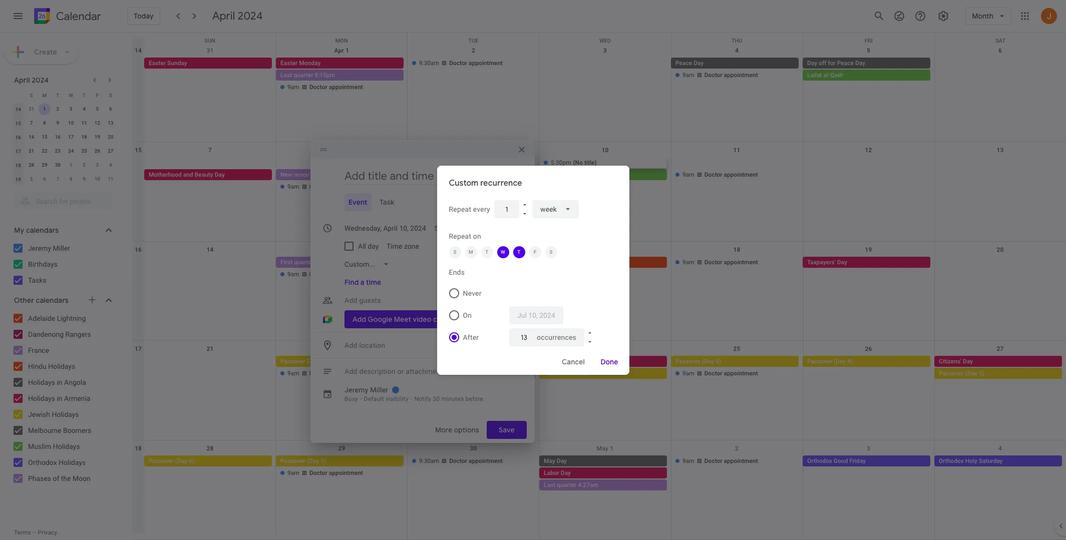 Task type: describe. For each thing, give the bounding box(es) containing it.
terms link
[[14, 529, 31, 536]]

7 inside may 7 element
[[56, 176, 59, 182]]

holidays for muslim
[[53, 443, 80, 451]]

row containing 17
[[132, 341, 1066, 441]]

3 up 10 element
[[70, 106, 72, 112]]

lailat al-qadr button
[[803, 70, 930, 81]]

row containing 31
[[12, 102, 117, 116]]

row containing 21
[[12, 144, 117, 158]]

and
[[183, 171, 193, 178]]

21 element
[[25, 145, 37, 157]]

0 horizontal spatial 9
[[56, 120, 59, 126]]

17 inside "17" element
[[68, 134, 74, 140]]

3 down wed
[[603, 47, 607, 54]]

holidays for hindu
[[48, 363, 75, 371]]

passover (day 7) button
[[276, 456, 404, 467]]

done button
[[593, 350, 625, 374]]

day inside citizens' day passover (day 5)
[[963, 358, 973, 365]]

every
[[473, 205, 490, 213]]

angola
[[64, 379, 86, 387]]

s inside s checkbox
[[550, 249, 553, 255]]

main drawer image
[[12, 10, 24, 22]]

may 2 element
[[78, 159, 90, 171]]

row containing 18
[[132, 441, 1066, 540]]

passover (day 2) button
[[539, 368, 667, 379]]

may 1
[[597, 445, 614, 452]]

after
[[463, 333, 479, 341]]

cell containing passover (day 1)
[[408, 356, 539, 392]]

cell containing genocide remembrance day
[[539, 356, 671, 392]]

1 inside cell
[[43, 106, 46, 112]]

cancel button
[[557, 350, 589, 374]]

dandenong
[[28, 331, 64, 339]]

cell containing chaitra sukhladi
[[408, 157, 539, 217]]

citizens'
[[939, 358, 962, 365]]

m inside 'row'
[[42, 92, 47, 98]]

holidays in angola
[[28, 379, 86, 387]]

1 vertical spatial 19
[[15, 177, 21, 182]]

1)
[[452, 358, 458, 365]]

genocide remembrance day button
[[539, 356, 667, 367]]

armenia
[[64, 395, 90, 403]]

cell containing citizens' day
[[934, 356, 1066, 392]]

0 horizontal spatial 8
[[43, 120, 46, 126]]

orthodox holy saturday button
[[934, 456, 1062, 467]]

last quarter 4:27am button
[[539, 480, 667, 491]]

moon inside button
[[294, 171, 309, 178]]

8:15pm
[[315, 72, 335, 79]]

in for angola
[[57, 379, 62, 387]]

full
[[412, 370, 422, 377]]

recurrence
[[480, 178, 522, 188]]

holidays in armenia
[[28, 395, 90, 403]]

may 8 element
[[65, 173, 77, 185]]

first quarter 12:13pm button
[[276, 257, 404, 268]]

melbourne boomers
[[28, 427, 91, 435]]

jewish
[[28, 411, 50, 419]]

rangers
[[65, 331, 91, 339]]

1 horizontal spatial 6
[[109, 106, 112, 112]]

find a time button
[[341, 273, 385, 291]]

all day
[[358, 242, 379, 250]]

may 10 element
[[91, 173, 103, 185]]

passover (day 3)
[[676, 358, 721, 365]]

task button
[[375, 193, 398, 211]]

off
[[819, 60, 826, 67]]

10 for may 10 element
[[95, 176, 100, 182]]

monday
[[299, 60, 321, 67]]

peace day button
[[671, 58, 799, 69]]

2 horizontal spatial 5
[[867, 47, 870, 54]]

Friday checkbox
[[529, 246, 541, 258]]

gudi
[[412, 183, 424, 190]]

labor
[[544, 470, 559, 477]]

3 left may 4 element
[[96, 162, 99, 168]]

passover for passover (day 7)
[[280, 458, 305, 465]]

passover for passover (day 4)
[[807, 358, 832, 365]]

wed
[[599, 38, 611, 44]]

0 vertical spatial 20
[[108, 134, 113, 140]]

passover (day 7)
[[280, 458, 326, 465]]

31 inside grid
[[207, 47, 214, 54]]

may for may 1
[[597, 445, 609, 452]]

orthodox for orthodox holidays
[[28, 459, 57, 467]]

may day button
[[539, 456, 667, 467]]

22 element
[[39, 145, 51, 157]]

passover (day 1) button
[[408, 356, 535, 367]]

0 horizontal spatial 5
[[30, 176, 33, 182]]

day off for peace day lailat al-qadr
[[807, 60, 865, 79]]

may day labor day last quarter 4:27am
[[544, 458, 598, 489]]

armenian cinema day button
[[408, 257, 535, 268]]

1 vertical spatial april
[[14, 76, 30, 85]]

12 element
[[91, 117, 103, 129]]

9:30am inside 9:30am button
[[419, 382, 439, 389]]

rama navami button
[[539, 257, 667, 268]]

1 horizontal spatial april 2024
[[212, 9, 263, 23]]

hindu
[[28, 363, 46, 371]]

17 for 1
[[15, 148, 21, 154]]

eid al-fitr button
[[539, 169, 667, 180]]

Wednesday checkbox
[[497, 246, 509, 258]]

w inside option
[[501, 249, 505, 255]]

(day for 4)
[[834, 358, 846, 365]]

holidays up jewish
[[28, 395, 55, 403]]

taxpayers'
[[807, 259, 836, 266]]

17 for 31
[[135, 346, 142, 353]]

armenian cinema day
[[412, 259, 472, 266]]

29 inside april 2024 grid
[[42, 162, 47, 168]]

boomers
[[63, 427, 91, 435]]

1 vertical spatial 20
[[997, 246, 1004, 253]]

7)
[[321, 458, 326, 465]]

done
[[600, 357, 618, 366]]

holidays for jewish
[[52, 411, 79, 419]]

france
[[28, 347, 49, 355]]

calendar
[[56, 9, 101, 23]]

22 inside grid
[[338, 346, 345, 353]]

passover (day 5) button
[[934, 368, 1062, 379]]

23 element
[[52, 145, 64, 157]]

passover (day 4) button
[[803, 356, 930, 367]]

chaitra
[[412, 171, 431, 178]]

repeat for repeat on
[[449, 232, 471, 240]]

24 element
[[65, 145, 77, 157]]

cell containing new moon 11:21am
[[276, 157, 408, 217]]

24
[[68, 148, 74, 154]]

28 inside grid
[[207, 445, 214, 452]]

orthodox for orthodox holy saturday
[[939, 458, 964, 465]]

30 inside grid
[[470, 445, 477, 452]]

cell containing 5:30pm
[[539, 157, 671, 217]]

saturday
[[979, 458, 1003, 465]]

calendar heading
[[54, 9, 101, 23]]

10 inside grid
[[602, 147, 609, 154]]

none field inside custom recurrence dialog
[[532, 200, 579, 218]]

passover (day 6)
[[149, 458, 194, 465]]

last inside easter monday last quarter 8:15pm
[[280, 72, 292, 79]]

20 element
[[105, 131, 117, 143]]

motherhood and beauty day
[[149, 171, 225, 178]]

27 inside april 2024 grid
[[108, 148, 113, 154]]

may 1 element
[[65, 159, 77, 171]]

(day for 1)
[[439, 358, 451, 365]]

thu
[[732, 38, 742, 44]]

1 vertical spatial 13
[[997, 147, 1004, 154]]

Weeks to repeat number field
[[502, 200, 511, 218]]

s inside s option
[[453, 249, 457, 255]]

4 down "thu"
[[735, 47, 739, 54]]

dandenong rangers
[[28, 331, 91, 339]]

0 horizontal spatial 2024
[[32, 76, 49, 85]]

10 element
[[65, 117, 77, 129]]

25 element
[[78, 145, 90, 157]]

time
[[387, 242, 403, 250]]

8 inside 'element'
[[70, 176, 72, 182]]

0 horizontal spatial 7
[[30, 120, 33, 126]]

Date on which the recurrence ends text field
[[517, 306, 555, 324]]

labor day button
[[539, 468, 667, 479]]

4:27am
[[578, 482, 598, 489]]

1 vertical spatial 11
[[733, 147, 740, 154]]

tue
[[468, 38, 478, 44]]

row containing sun
[[132, 33, 1066, 48]]

cell containing passover (day 3)
[[671, 356, 803, 392]]

phases
[[28, 475, 51, 483]]

t inside "checkbox"
[[485, 249, 489, 255]]

5:30pm
[[551, 159, 571, 166]]

passover (day 6) button
[[144, 456, 272, 467]]

passover for passover (day 3)
[[676, 358, 700, 365]]

12 inside "element"
[[95, 120, 100, 126]]

t up '16' element
[[56, 92, 59, 98]]

easter sunday
[[149, 60, 187, 67]]

day inside button
[[215, 171, 225, 178]]

18 element
[[78, 131, 90, 143]]

passover inside citizens' day passover (day 5)
[[939, 370, 964, 377]]

friday
[[850, 458, 866, 465]]

quarter inside easter monday last quarter 8:15pm
[[294, 72, 313, 79]]

passover (day 3) button
[[671, 356, 799, 367]]

adelaide
[[28, 314, 55, 322]]

eid al-fitr
[[544, 171, 569, 178]]

terms – privacy
[[14, 529, 57, 536]]

cell containing armenian cinema day
[[408, 257, 539, 281]]

privacy link
[[38, 529, 57, 536]]

m inside checkbox
[[469, 249, 473, 255]]

easter monday button
[[276, 58, 404, 69]]

s up march 31 element
[[30, 92, 33, 98]]

2 9:30am from the top
[[419, 207, 439, 214]]

11 element
[[78, 117, 90, 129]]

may 7 element
[[52, 173, 64, 185]]

t inside option
[[517, 249, 521, 255]]

my calendars button
[[2, 222, 124, 238]]

28 element
[[25, 159, 37, 171]]

17 element
[[65, 131, 77, 143]]

fitr
[[560, 171, 569, 178]]

lailat
[[807, 72, 822, 79]]

row containing 16
[[132, 242, 1066, 341]]

27 inside grid
[[997, 346, 1004, 353]]

25 inside grid
[[733, 346, 740, 353]]

29 inside grid
[[338, 445, 345, 452]]

5)
[[979, 370, 985, 377]]

–
[[32, 529, 36, 536]]

4 up 11 element
[[83, 106, 86, 112]]

1 horizontal spatial 9
[[83, 176, 86, 182]]

cell containing day off for peace day
[[803, 58, 934, 94]]

privacy
[[38, 529, 57, 536]]

easter for easter sunday
[[149, 60, 166, 67]]

25 inside the 25 element
[[81, 148, 87, 154]]

1 left may 2 element
[[70, 162, 72, 168]]

30 inside april 2024 grid
[[55, 162, 61, 168]]

calendar element
[[32, 6, 101, 28]]

easter for easter monday last quarter 8:15pm
[[280, 60, 298, 67]]

row containing 28
[[12, 158, 117, 172]]

cell containing may day
[[539, 456, 671, 492]]



Task type: vqa. For each thing, say whether or not it's contained in the screenshot.


Task type: locate. For each thing, give the bounding box(es) containing it.
25
[[81, 148, 87, 154], [733, 346, 740, 353]]

0 vertical spatial 9
[[56, 120, 59, 126]]

may for may day labor day last quarter 4:27am
[[544, 458, 555, 465]]

28 up passover (day 6) button on the bottom left of page
[[207, 445, 214, 452]]

passover eve
[[280, 358, 316, 365]]

padwa
[[426, 183, 444, 190]]

quarter inside button
[[294, 259, 314, 266]]

moon right full
[[423, 370, 439, 377]]

0 horizontal spatial april
[[14, 76, 30, 85]]

easter inside button
[[149, 60, 166, 67]]

repeat up s option
[[449, 232, 471, 240]]

all
[[358, 242, 366, 250]]

0 vertical spatial 25
[[81, 148, 87, 154]]

in for armenia
[[57, 395, 62, 403]]

1 vertical spatial al-
[[554, 171, 560, 178]]

last left "8:15pm"
[[280, 72, 292, 79]]

22 left 23 on the left of page
[[42, 148, 47, 154]]

easter sunday button
[[144, 58, 272, 69]]

row containing 5
[[12, 172, 117, 186]]

2 vertical spatial quarter
[[557, 482, 577, 489]]

(day inside passover (day 7) button
[[307, 458, 319, 465]]

1 vertical spatial w
[[501, 249, 505, 255]]

26 up passover (day 4) button
[[865, 346, 872, 353]]

support image
[[915, 10, 927, 22]]

m up 1 cell
[[42, 92, 47, 98]]

repeat every
[[449, 205, 490, 213]]

30 element
[[52, 159, 64, 171]]

option group inside custom recurrence dialog
[[445, 282, 617, 348]]

0 vertical spatial april
[[212, 9, 235, 23]]

passover for passover (day 1) full moon 4:49pm
[[412, 358, 437, 365]]

2 vertical spatial 19
[[865, 246, 872, 253]]

first quarter 12:13pm
[[280, 259, 339, 266]]

0 vertical spatial 2024
[[238, 9, 263, 23]]

0 vertical spatial al-
[[824, 72, 830, 79]]

moon right "new"
[[294, 171, 309, 178]]

rama navami
[[544, 259, 581, 266]]

6 left may 7 element
[[43, 176, 46, 182]]

0 vertical spatial 11
[[81, 120, 87, 126]]

1 peace from the left
[[676, 60, 692, 67]]

19 left may 5 element
[[15, 177, 21, 182]]

repeat
[[449, 205, 471, 213], [449, 232, 471, 240]]

12
[[95, 120, 100, 126], [865, 147, 872, 154]]

1 horizontal spatial 17
[[68, 134, 74, 140]]

occurrences number field
[[517, 328, 531, 346]]

easter inside easter monday last quarter 8:15pm
[[280, 60, 298, 67]]

last inside the may day labor day last quarter 4:27am
[[544, 482, 555, 489]]

row
[[132, 33, 1066, 48], [132, 43, 1066, 142], [12, 88, 117, 102], [12, 102, 117, 116], [12, 116, 117, 130], [12, 130, 117, 144], [132, 142, 1066, 242], [12, 144, 117, 158], [12, 158, 117, 172], [12, 172, 117, 186], [132, 242, 1066, 341], [132, 341, 1066, 441], [132, 441, 1066, 540]]

Tuesday checkbox
[[481, 246, 493, 258]]

26 left 27 element
[[95, 148, 100, 154]]

time zone
[[387, 242, 419, 250]]

1 in from the top
[[57, 379, 62, 387]]

option group
[[445, 282, 617, 348]]

0 vertical spatial calendars
[[26, 226, 59, 235]]

doctor appointment
[[449, 60, 503, 67], [704, 72, 758, 79], [309, 84, 363, 91], [704, 171, 758, 178], [309, 183, 363, 190], [449, 207, 503, 214], [704, 259, 758, 266], [309, 271, 363, 278], [449, 271, 503, 278], [309, 370, 363, 377], [704, 370, 758, 377], [449, 458, 503, 465], [704, 458, 758, 465], [309, 470, 363, 477]]

1 vertical spatial 6
[[109, 106, 112, 112]]

1 horizontal spatial 20
[[997, 246, 1004, 253]]

26 element
[[91, 145, 103, 157]]

motherhood
[[149, 171, 182, 178]]

(no
[[573, 159, 583, 166]]

0 horizontal spatial april 2024
[[14, 76, 49, 85]]

6)
[[189, 458, 194, 465]]

0 horizontal spatial last
[[280, 72, 292, 79]]

16
[[55, 134, 61, 140], [15, 134, 21, 140], [135, 246, 142, 253], [470, 246, 477, 253]]

1 vertical spatial 27
[[997, 346, 1004, 353]]

1 vertical spatial 31
[[28, 106, 34, 112]]

0 vertical spatial m
[[42, 92, 47, 98]]

26 inside grid
[[865, 346, 872, 353]]

22 inside april 2024 grid
[[42, 148, 47, 154]]

15 element
[[39, 131, 51, 143]]

orthodox left good
[[807, 458, 832, 465]]

12 inside grid
[[865, 147, 872, 154]]

9 left 10 element
[[56, 120, 59, 126]]

7 down march 31 element
[[30, 120, 33, 126]]

april 2024 up march 31 element
[[14, 76, 49, 85]]

1 vertical spatial may
[[544, 458, 555, 465]]

5
[[867, 47, 870, 54], [96, 106, 99, 112], [30, 176, 33, 182]]

other calendars list
[[2, 310, 124, 487]]

0 vertical spatial 19
[[95, 134, 100, 140]]

task
[[379, 198, 394, 207]]

quarter inside the may day labor day last quarter 4:27am
[[557, 482, 577, 489]]

Sunday checkbox
[[449, 246, 461, 258]]

al- right the eid
[[554, 171, 560, 178]]

orthodox inside button
[[939, 458, 964, 465]]

holidays down melbourne boomers
[[53, 443, 80, 451]]

10 left 11 element
[[68, 120, 74, 126]]

7 up 'motherhood and beauty day' button
[[208, 147, 212, 154]]

6 down sat
[[999, 47, 1002, 54]]

2 horizontal spatial 17
[[135, 346, 142, 353]]

0 vertical spatial last
[[280, 72, 292, 79]]

(day left the 1)
[[439, 358, 451, 365]]

29 right 28 element
[[42, 162, 47, 168]]

may 4 element
[[105, 159, 117, 171]]

quarter down labor in the bottom of the page
[[557, 482, 577, 489]]

11:21am
[[311, 171, 335, 178]]

1 horizontal spatial 19
[[95, 134, 100, 140]]

time zone button
[[383, 237, 423, 255]]

repeat for repeat every
[[449, 205, 471, 213]]

27 right 26 element
[[108, 148, 113, 154]]

5 left may 6 element on the left of page
[[30, 176, 33, 182]]

(day left 4) on the right bottom
[[834, 358, 846, 365]]

cell
[[276, 58, 408, 94], [539, 58, 671, 94], [671, 58, 803, 94], [803, 58, 934, 94], [934, 58, 1066, 94], [276, 157, 408, 217], [408, 157, 539, 217], [539, 157, 671, 217], [803, 157, 934, 217], [934, 157, 1066, 217], [144, 257, 276, 281], [276, 257, 408, 281], [408, 257, 539, 281], [934, 257, 1066, 281], [144, 356, 276, 392], [276, 356, 408, 392], [408, 356, 539, 392], [539, 356, 671, 392], [671, 356, 803, 392], [934, 356, 1066, 392], [276, 456, 408, 492], [539, 456, 671, 492]]

16 element
[[52, 131, 64, 143]]

march 31 element
[[25, 103, 37, 115]]

grid containing 14
[[132, 33, 1066, 540]]

easter monday last quarter 8:15pm
[[280, 60, 335, 79]]

28 inside row group
[[28, 162, 34, 168]]

birthdays
[[28, 260, 57, 268]]

my calendars list
[[2, 240, 124, 288]]

0 horizontal spatial 31
[[28, 106, 34, 112]]

5 down fri
[[867, 47, 870, 54]]

0 horizontal spatial may
[[544, 458, 555, 465]]

1 vertical spatial calendars
[[36, 296, 69, 305]]

1 horizontal spatial 28
[[207, 445, 214, 452]]

may inside the may day labor day last quarter 4:27am
[[544, 458, 555, 465]]

s up 13 element
[[109, 92, 112, 98]]

calendars for my calendars
[[26, 226, 59, 235]]

holidays for orthodox
[[59, 459, 86, 467]]

moon inside passover (day 1) full moon 4:49pm
[[423, 370, 439, 377]]

1 vertical spatial 26
[[865, 346, 872, 353]]

cell containing first quarter 12:13pm
[[276, 257, 408, 281]]

good
[[834, 458, 848, 465]]

orthodox left holy
[[939, 458, 964, 465]]

4 up orthodox holy saturday button
[[999, 445, 1002, 452]]

day inside button
[[694, 60, 704, 67]]

0 horizontal spatial 28
[[28, 162, 34, 168]]

day inside "button"
[[462, 259, 472, 266]]

31 down sun
[[207, 47, 214, 54]]

orthodox inside other calendars list
[[28, 459, 57, 467]]

t left friday checkbox
[[517, 249, 521, 255]]

0 horizontal spatial al-
[[554, 171, 560, 178]]

s up cinema
[[453, 249, 457, 255]]

calendars inside dropdown button
[[26, 226, 59, 235]]

on
[[463, 311, 472, 319]]

passover (day 1) full moon 4:49pm
[[412, 358, 461, 377]]

passover inside passover (day 1) full moon 4:49pm
[[412, 358, 437, 365]]

10 up eid al-fitr button on the top right of page
[[602, 147, 609, 154]]

calendars up jeremy
[[26, 226, 59, 235]]

may 9 element
[[78, 173, 90, 185]]

3 9:30am from the top
[[419, 271, 439, 278]]

may 5 element
[[25, 173, 37, 185]]

day inside genocide remembrance day passover (day 2)
[[611, 358, 621, 365]]

Add title and time text field
[[345, 169, 527, 184]]

1 vertical spatial 2024
[[32, 76, 49, 85]]

2024
[[238, 9, 263, 23], [32, 76, 49, 85]]

1 horizontal spatial 30
[[470, 445, 477, 452]]

row containing s
[[12, 88, 117, 102]]

30
[[55, 162, 61, 168], [470, 445, 477, 452]]

row containing 15
[[132, 142, 1066, 242]]

27 element
[[105, 145, 117, 157]]

orthodox good friday
[[807, 458, 866, 465]]

in down holidays in angola
[[57, 395, 62, 403]]

2 vertical spatial 6
[[43, 176, 46, 182]]

w up 10 element
[[69, 92, 73, 98]]

4 right may 3 element
[[109, 162, 112, 168]]

melbourne
[[28, 427, 61, 435]]

option group containing never
[[445, 282, 617, 348]]

0 horizontal spatial 13
[[108, 120, 113, 126]]

4
[[735, 47, 739, 54], [83, 106, 86, 112], [109, 162, 112, 168], [999, 445, 1002, 452]]

0 vertical spatial 17
[[68, 134, 74, 140]]

1 horizontal spatial 5
[[96, 106, 99, 112]]

13 inside april 2024 grid
[[108, 120, 113, 126]]

f up 12 "element"
[[96, 92, 99, 98]]

peace day
[[676, 60, 704, 67]]

1 horizontal spatial 2024
[[238, 9, 263, 23]]

2 easter from the left
[[280, 60, 298, 67]]

other
[[14, 296, 34, 305]]

19 right 18 element
[[95, 134, 100, 140]]

holidays down hindu
[[28, 379, 55, 387]]

1 horizontal spatial april
[[212, 9, 235, 23]]

repeat left every
[[449, 205, 471, 213]]

0 vertical spatial 7
[[30, 120, 33, 126]]

2 vertical spatial 17
[[135, 346, 142, 353]]

6 up 13 element
[[109, 106, 112, 112]]

1 horizontal spatial f
[[534, 249, 537, 255]]

row group
[[12, 102, 117, 186]]

on
[[473, 232, 481, 240]]

may 6 element
[[39, 173, 51, 185]]

2)
[[584, 370, 589, 377]]

1 horizontal spatial 26
[[865, 346, 872, 353]]

moon
[[73, 475, 91, 483]]

11
[[81, 120, 87, 126], [733, 147, 740, 154], [108, 176, 113, 182]]

1 vertical spatial 28
[[207, 445, 214, 452]]

21 inside april 2024 grid
[[28, 148, 34, 154]]

day
[[368, 242, 379, 250]]

quarter
[[294, 72, 313, 79], [294, 259, 314, 266], [557, 482, 577, 489]]

0 horizontal spatial peace
[[676, 60, 692, 67]]

2 vertical spatial 11
[[108, 176, 113, 182]]

2 horizontal spatial 8
[[340, 147, 344, 154]]

18
[[81, 134, 87, 140], [15, 163, 21, 168], [733, 246, 740, 253], [135, 445, 142, 452]]

today
[[134, 12, 154, 21]]

0 horizontal spatial 21
[[28, 148, 34, 154]]

29
[[42, 162, 47, 168], [338, 445, 345, 452]]

fri
[[865, 38, 873, 44]]

7 left may 8 'element'
[[56, 176, 59, 182]]

0 vertical spatial 8
[[43, 120, 46, 126]]

3 up orthodox good friday button
[[867, 445, 870, 452]]

(day inside passover (day 3) button
[[702, 358, 714, 365]]

phases of the moon
[[28, 475, 91, 483]]

(day for 6)
[[175, 458, 187, 465]]

0 horizontal spatial 20
[[108, 134, 113, 140]]

(day inside genocide remembrance day passover (day 2)
[[570, 370, 582, 377]]

first
[[280, 259, 293, 266]]

al- inside button
[[554, 171, 560, 178]]

easter left sunday
[[149, 60, 166, 67]]

cell containing peace day
[[671, 58, 803, 94]]

14 element
[[25, 131, 37, 143]]

day inside button
[[837, 259, 847, 266]]

may 11 element
[[105, 173, 117, 185]]

zone
[[404, 242, 419, 250]]

5:30pm (no title)
[[551, 159, 597, 166]]

qadr
[[830, 72, 843, 79]]

25 up passover (day 3) button at the right
[[733, 346, 740, 353]]

passover left eve
[[280, 358, 305, 365]]

1 vertical spatial 8
[[340, 147, 344, 154]]

1 up may day 'button'
[[610, 445, 614, 452]]

2 horizontal spatial 7
[[208, 147, 212, 154]]

grid
[[132, 33, 1066, 540]]

0 vertical spatial moon
[[294, 171, 309, 178]]

custom recurrence
[[449, 178, 522, 188]]

peace
[[676, 60, 692, 67], [837, 60, 854, 67]]

(day left 6)
[[175, 458, 187, 465]]

(day inside passover (day 1) full moon 4:49pm
[[439, 358, 451, 365]]

quarter down monday
[[294, 72, 313, 79]]

tab list
[[318, 193, 527, 211]]

5 9:30am from the top
[[419, 458, 439, 465]]

2 repeat from the top
[[449, 232, 471, 240]]

event
[[349, 198, 367, 207]]

7 inside grid
[[208, 147, 212, 154]]

may up may day 'button'
[[597, 445, 609, 452]]

t left wednesday option
[[485, 249, 489, 255]]

peace inside day off for peace day lailat al-qadr
[[837, 60, 854, 67]]

1 vertical spatial 21
[[207, 346, 214, 353]]

w right the tuesday "checkbox"
[[501, 249, 505, 255]]

23
[[55, 148, 61, 154]]

13 element
[[105, 117, 117, 129]]

day off for peace day button
[[803, 58, 930, 69]]

9 right may 8 'element'
[[83, 176, 86, 182]]

passover (day 4)
[[807, 358, 853, 365]]

19 element
[[91, 131, 103, 143]]

gudi padwa button
[[408, 181, 535, 192]]

cell containing passover (day 7)
[[276, 456, 408, 492]]

0 horizontal spatial orthodox
[[28, 459, 57, 467]]

0 vertical spatial in
[[57, 379, 62, 387]]

2 vertical spatial 7
[[56, 176, 59, 182]]

new
[[280, 171, 292, 178]]

passover down 'citizens''
[[939, 370, 964, 377]]

Saturday checkbox
[[545, 246, 557, 258]]

m up armenian cinema day "button"
[[469, 249, 473, 255]]

1 vertical spatial moon
[[423, 370, 439, 377]]

1 horizontal spatial easter
[[280, 60, 298, 67]]

w inside april 2024 grid
[[69, 92, 73, 98]]

april 2024 up sun
[[212, 9, 263, 23]]

1 right march 31 element
[[43, 106, 46, 112]]

holy
[[965, 458, 977, 465]]

15 inside 15 'element'
[[42, 134, 47, 140]]

8 down 1 cell
[[43, 120, 46, 126]]

21 inside grid
[[207, 346, 214, 353]]

11 for "may 11" element
[[108, 176, 113, 182]]

8 up 'new moon 11:21am' button
[[340, 147, 344, 154]]

19 inside grid
[[865, 246, 872, 253]]

1 horizontal spatial w
[[501, 249, 505, 255]]

0 vertical spatial 28
[[28, 162, 34, 168]]

armenian
[[412, 259, 438, 266]]

ends
[[449, 268, 465, 276]]

8 left the may 9 element
[[70, 176, 72, 182]]

calendars for other calendars
[[36, 296, 69, 305]]

passover for passover eve
[[280, 358, 305, 365]]

1 vertical spatial quarter
[[294, 259, 314, 266]]

cell containing easter monday
[[276, 58, 408, 94]]

row group inside april 2024 grid
[[12, 102, 117, 186]]

april up march 31 element
[[14, 76, 30, 85]]

(day for 7)
[[307, 458, 319, 465]]

1 right apr
[[346, 47, 349, 54]]

f inside checkbox
[[534, 249, 537, 255]]

0 vertical spatial april 2024
[[212, 9, 263, 23]]

31 left 1 cell
[[28, 106, 34, 112]]

29 up passover (day 7) button
[[338, 445, 345, 452]]

f inside 'row'
[[96, 92, 99, 98]]

1 vertical spatial m
[[469, 249, 473, 255]]

0 horizontal spatial 26
[[95, 148, 100, 154]]

(day left 5)
[[965, 370, 977, 377]]

0 vertical spatial quarter
[[294, 72, 313, 79]]

(day left 3)
[[702, 358, 714, 365]]

Thursday checkbox
[[513, 246, 525, 258]]

1 vertical spatial 25
[[733, 346, 740, 353]]

1 cell
[[38, 102, 51, 116]]

2 in from the top
[[57, 395, 62, 403]]

11 for 11 element
[[81, 120, 87, 126]]

holidays up melbourne boomers
[[52, 411, 79, 419]]

beauty
[[195, 171, 213, 178]]

9:30am button
[[408, 380, 535, 391]]

may 3 element
[[91, 159, 103, 171]]

t up 11 element
[[83, 92, 86, 98]]

1 repeat from the top
[[449, 205, 471, 213]]

al- inside day off for peace day lailat al-qadr
[[824, 72, 830, 79]]

my
[[14, 226, 24, 235]]

22
[[42, 148, 47, 154], [338, 346, 345, 353]]

(day left 7)
[[307, 458, 319, 465]]

None search field
[[0, 188, 124, 210]]

may up labor in the bottom of the page
[[544, 458, 555, 465]]

1 horizontal spatial 21
[[207, 346, 214, 353]]

find a time
[[345, 278, 381, 287]]

genocide remembrance day passover (day 2)
[[544, 358, 621, 377]]

0 vertical spatial may
[[597, 445, 609, 452]]

2 vertical spatial 5
[[30, 176, 33, 182]]

quarter right first
[[294, 259, 314, 266]]

passover inside genocide remembrance day passover (day 2)
[[544, 370, 569, 377]]

9am
[[683, 72, 694, 79], [287, 84, 299, 91], [683, 171, 694, 178], [287, 183, 299, 190], [683, 259, 694, 266], [287, 271, 299, 278], [287, 370, 299, 377], [683, 370, 694, 377], [683, 458, 694, 465], [287, 470, 299, 477]]

Monday checkbox
[[465, 246, 477, 258]]

orthodox down 'muslim'
[[28, 459, 57, 467]]

muslim holidays
[[28, 443, 80, 451]]

0 horizontal spatial 6
[[43, 176, 46, 182]]

passover left 7)
[[280, 458, 305, 465]]

al-
[[824, 72, 830, 79], [554, 171, 560, 178]]

0 vertical spatial 13
[[108, 120, 113, 126]]

2 vertical spatial 10
[[95, 176, 100, 182]]

0 horizontal spatial 29
[[42, 162, 47, 168]]

orthodox for orthodox good friday
[[807, 458, 832, 465]]

1 horizontal spatial orthodox
[[807, 458, 832, 465]]

0 horizontal spatial moon
[[294, 171, 309, 178]]

0 horizontal spatial 19
[[15, 177, 21, 182]]

april 2024 grid
[[10, 88, 117, 186]]

calendars inside "dropdown button"
[[36, 296, 69, 305]]

29 element
[[39, 159, 51, 171]]

holidays
[[48, 363, 75, 371], [28, 379, 55, 387], [28, 395, 55, 403], [52, 411, 79, 419], [53, 443, 80, 451], [59, 459, 86, 467]]

2 peace from the left
[[837, 60, 854, 67]]

hindu holidays
[[28, 363, 75, 371]]

row containing 7
[[12, 116, 117, 130]]

None field
[[532, 200, 579, 218]]

cell containing passover eve
[[276, 356, 408, 392]]

0 vertical spatial 30
[[55, 162, 61, 168]]

row group containing 31
[[12, 102, 117, 186]]

10 for 10 element
[[68, 120, 74, 126]]

s up rama
[[550, 249, 553, 255]]

1 horizontal spatial al-
[[824, 72, 830, 79]]

appointment
[[469, 60, 503, 67], [724, 72, 758, 79], [329, 84, 363, 91], [724, 171, 758, 178], [329, 183, 363, 190], [469, 207, 503, 214], [724, 259, 758, 266], [329, 271, 363, 278], [469, 271, 503, 278], [329, 370, 363, 377], [724, 370, 758, 377], [469, 458, 503, 465], [724, 458, 758, 465], [329, 470, 363, 477]]

passover left 3)
[[676, 358, 700, 365]]

0 vertical spatial 10
[[68, 120, 74, 126]]

passover down genocide
[[544, 370, 569, 377]]

1 easter from the left
[[149, 60, 166, 67]]

orthodox holy saturday
[[939, 458, 1003, 465]]

4 inside may 4 element
[[109, 162, 112, 168]]

passover inside button
[[149, 458, 174, 465]]

peace inside button
[[676, 60, 692, 67]]

0 horizontal spatial m
[[42, 92, 47, 98]]

(day inside passover (day 4) button
[[834, 358, 846, 365]]

last down labor in the bottom of the page
[[544, 482, 555, 489]]

may
[[597, 445, 609, 452], [544, 458, 555, 465]]

calendars up adelaide lightning
[[36, 296, 69, 305]]

22 up passover eve button
[[338, 346, 345, 353]]

al- right lailat in the right top of the page
[[824, 72, 830, 79]]

5 up 12 "element"
[[96, 106, 99, 112]]

1 horizontal spatial 13
[[997, 147, 1004, 154]]

0 horizontal spatial 25
[[81, 148, 87, 154]]

1
[[346, 47, 349, 54], [43, 106, 46, 112], [70, 162, 72, 168], [610, 445, 614, 452]]

1 horizontal spatial last
[[544, 482, 555, 489]]

(day inside passover (day 6) button
[[175, 458, 187, 465]]

4 9:30am from the top
[[419, 382, 439, 389]]

0 vertical spatial 31
[[207, 47, 214, 54]]

passover up full
[[412, 358, 437, 365]]

in left angola
[[57, 379, 62, 387]]

apr
[[334, 47, 344, 54]]

chaitra sukhladi gudi padwa
[[412, 171, 456, 190]]

28 left the 29 element
[[28, 162, 34, 168]]

31 inside 'row'
[[28, 106, 34, 112]]

2 horizontal spatial 6
[[999, 47, 1002, 54]]

1 vertical spatial 9
[[83, 176, 86, 182]]

miller
[[53, 244, 70, 252]]

orthodox holidays
[[28, 459, 86, 467]]

1 9:30am from the top
[[419, 60, 439, 67]]

1 horizontal spatial 31
[[207, 47, 214, 54]]

0 horizontal spatial 12
[[95, 120, 100, 126]]

mon
[[335, 38, 348, 44]]

20
[[108, 134, 113, 140], [997, 246, 1004, 253]]

holidays up the on the bottom of the page
[[59, 459, 86, 467]]

(day for 3)
[[702, 358, 714, 365]]

passover for passover (day 6)
[[149, 458, 174, 465]]

april up sun
[[212, 9, 235, 23]]

1 vertical spatial 30
[[470, 445, 477, 452]]

custom recurrence dialog
[[437, 166, 629, 375]]

adelaide lightning
[[28, 314, 86, 322]]

(day left the 2)
[[570, 370, 582, 377]]

10 right the may 9 element
[[95, 176, 100, 182]]

19 up taxpayers' day button at the right of the page
[[865, 246, 872, 253]]

2 horizontal spatial 19
[[865, 246, 872, 253]]

26 inside april 2024 grid
[[95, 148, 100, 154]]

(day inside citizens' day passover (day 5)
[[965, 370, 977, 377]]

holidays up holidays in angola
[[48, 363, 75, 371]]

jeremy
[[28, 244, 51, 252]]

sun
[[204, 38, 215, 44]]

sat
[[995, 38, 1006, 44]]

orthodox inside button
[[807, 458, 832, 465]]

31
[[207, 47, 214, 54], [28, 106, 34, 112]]

tab list containing event
[[318, 193, 527, 211]]

passover left 6)
[[149, 458, 174, 465]]

0 horizontal spatial 11
[[81, 120, 87, 126]]



